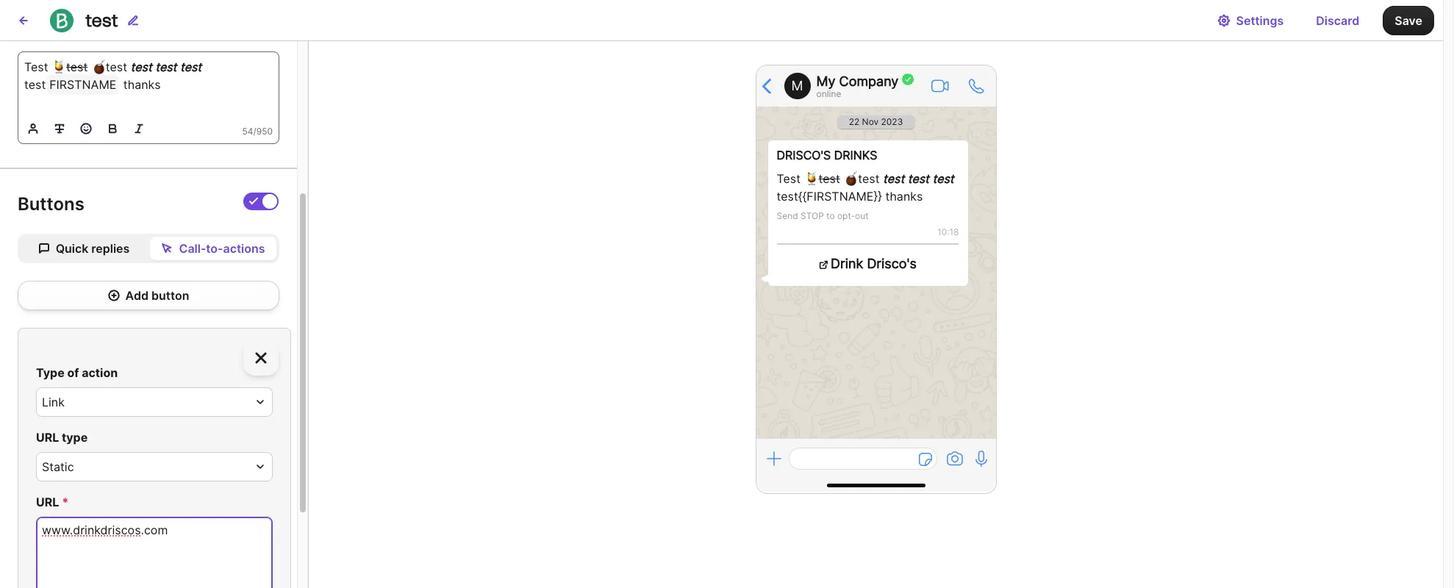 Task type: describe. For each thing, give the bounding box(es) containing it.
stop
[[801, 210, 824, 221]]

22
[[849, 116, 860, 127]]

settings
[[1237, 13, 1284, 28]]

🍹 for test 🍹 test 🧉test
[[51, 60, 66, 74]]

{{firstname}}
[[798, 189, 882, 204]]

2023
[[881, 116, 903, 127]]

type
[[36, 366, 65, 380]]

*
[[62, 495, 69, 510]]

static
[[42, 460, 74, 474]]

drisco's
[[867, 256, 917, 271]]

add button button
[[18, 281, 279, 310]]

discard button
[[1305, 6, 1372, 35]]

type of action
[[36, 366, 118, 380]]

thanks
[[886, 189, 923, 204]]

drink drisco's
[[831, 256, 917, 271]]

firstname
[[49, 77, 116, 92]]

actions
[[223, 241, 265, 256]]

type
[[62, 430, 88, 445]]

⁠⁠⁠⁠⁠⁠⁠ thanks
[[120, 77, 161, 92]]

test for test 🍹 test 🧉test
[[24, 60, 48, 74]]

🧉test for test 🍹 test 🧉test test test test
[[844, 171, 880, 186]]

test 🍹 test 🧉test
[[24, 60, 127, 74]]

call-to-actions
[[179, 241, 265, 256]]

🍹 for test 🍹 test 🧉test test test test
[[804, 171, 819, 186]]

quick replies
[[56, 241, 130, 256]]

54
[[242, 126, 253, 137]]

{{firstname}} thanks
[[798, 189, 923, 204]]

🧉test for test 🍹 test 🧉test
[[91, 60, 127, 74]]

my
[[817, 73, 836, 89]]

22 nov 2023
[[849, 116, 903, 127]]

/
[[253, 126, 256, 137]]

buttons
[[18, 194, 84, 215]]

discard
[[1317, 13, 1360, 28]]

drisco's
[[777, 148, 831, 163]]

back button image
[[18, 14, 29, 26]]

link button
[[36, 388, 273, 417]]

950
[[256, 126, 273, 137]]

10:18
[[938, 227, 959, 238]]

opt-
[[838, 210, 855, 221]]

Enter URL here text field
[[36, 517, 273, 588]]



Task type: locate. For each thing, give the bounding box(es) containing it.
1 vertical spatial 🍹
[[804, 171, 819, 186]]

0 vertical spatial test
[[24, 60, 48, 74]]

test 🍹 test 🧉test test test test
[[777, 171, 954, 186]]

1 vertical spatial url
[[36, 495, 59, 510]]

2 url from the top
[[36, 495, 59, 510]]

of
[[67, 366, 79, 380]]

add
[[125, 288, 149, 303]]

add button
[[125, 288, 189, 303]]

url for url *
[[36, 495, 59, 510]]

drisco's drinks
[[777, 148, 878, 163]]

1 url from the top
[[36, 430, 59, 445]]

🧉test up {{firstname}} thanks
[[844, 171, 880, 186]]

call-to-actions button
[[150, 237, 277, 260]]

company
[[840, 73, 899, 89]]

save button
[[1384, 6, 1435, 35]]

test inside rich text editor, main text field
[[24, 60, 48, 74]]

1 horizontal spatial 🧉test
[[844, 171, 880, 186]]

drinks
[[834, 148, 878, 163]]

url left * on the left
[[36, 495, 59, 510]]

online
[[817, 88, 842, 99]]

button
[[152, 288, 189, 303]]

replies
[[91, 241, 130, 256]]

url type
[[36, 430, 88, 445]]

🍹
[[51, 60, 66, 74], [804, 171, 819, 186]]

1 horizontal spatial test
[[777, 171, 801, 186]]

call-
[[179, 241, 206, 256]]

0 horizontal spatial test
[[24, 60, 48, 74]]

m
[[792, 78, 803, 93]]

link
[[42, 395, 65, 410]]

test down back button image
[[24, 60, 48, 74]]

🧉test
[[91, 60, 127, 74], [844, 171, 880, 186]]

test
[[85, 9, 118, 31], [66, 60, 88, 74], [131, 60, 152, 74], [155, 60, 177, 74], [180, 60, 202, 74], [24, 77, 46, 92], [777, 171, 958, 204], [819, 171, 840, 186], [883, 171, 905, 186], [908, 171, 929, 186], [933, 171, 954, 186]]

out
[[855, 210, 869, 221]]

1 vertical spatial 🧉test
[[844, 171, 880, 186]]

🍹 up firstname
[[51, 60, 66, 74]]

0 vertical spatial url
[[36, 430, 59, 445]]

1 horizontal spatial 🍹
[[804, 171, 819, 186]]

🧉test inside rich text editor, main text field
[[91, 60, 127, 74]]

action
[[82, 366, 118, 380]]

url for url type
[[36, 430, 59, 445]]

settings button
[[1206, 6, 1296, 35]]

url
[[36, 430, 59, 445], [36, 495, 59, 510]]

0 horizontal spatial 🍹
[[51, 60, 66, 74]]

drink
[[831, 256, 864, 271]]

quick replies button
[[21, 237, 147, 260]]

quick
[[56, 241, 88, 256]]

save
[[1395, 13, 1423, 28]]

Rich Text Editor, main text field
[[18, 52, 279, 114]]

1 vertical spatial test
[[777, 171, 801, 186]]

url *
[[36, 495, 69, 510]]

54 / 950
[[242, 126, 273, 137]]

test
[[24, 60, 48, 74], [777, 171, 801, 186]]

edit template name image
[[127, 14, 139, 26]]

send
[[777, 210, 798, 221]]

0 horizontal spatial 🧉test
[[91, 60, 127, 74]]

to
[[827, 210, 835, 221]]

to-
[[206, 241, 223, 256]]

dialog
[[1444, 0, 1455, 588]]

my company online
[[817, 73, 899, 99]]

test test test test firstname ⁠⁠⁠⁠⁠⁠⁠ thanks
[[24, 60, 202, 92]]

🍹 down drisco's
[[804, 171, 819, 186]]

url left the type
[[36, 430, 59, 445]]

test down drisco's
[[777, 171, 801, 186]]

None checkbox
[[243, 193, 279, 210]]

nov
[[862, 116, 879, 127]]

🧉test up firstname
[[91, 60, 127, 74]]

🍹 inside rich text editor, main text field
[[51, 60, 66, 74]]

send stop to opt-out 10:18
[[777, 210, 959, 238]]

0 vertical spatial 🍹
[[51, 60, 66, 74]]

0 vertical spatial 🧉test
[[91, 60, 127, 74]]

test for test 🍹 test 🧉test test test test
[[777, 171, 801, 186]]

static button
[[36, 452, 273, 482]]



Task type: vqa. For each thing, say whether or not it's contained in the screenshot.
'URL TYPE'
yes



